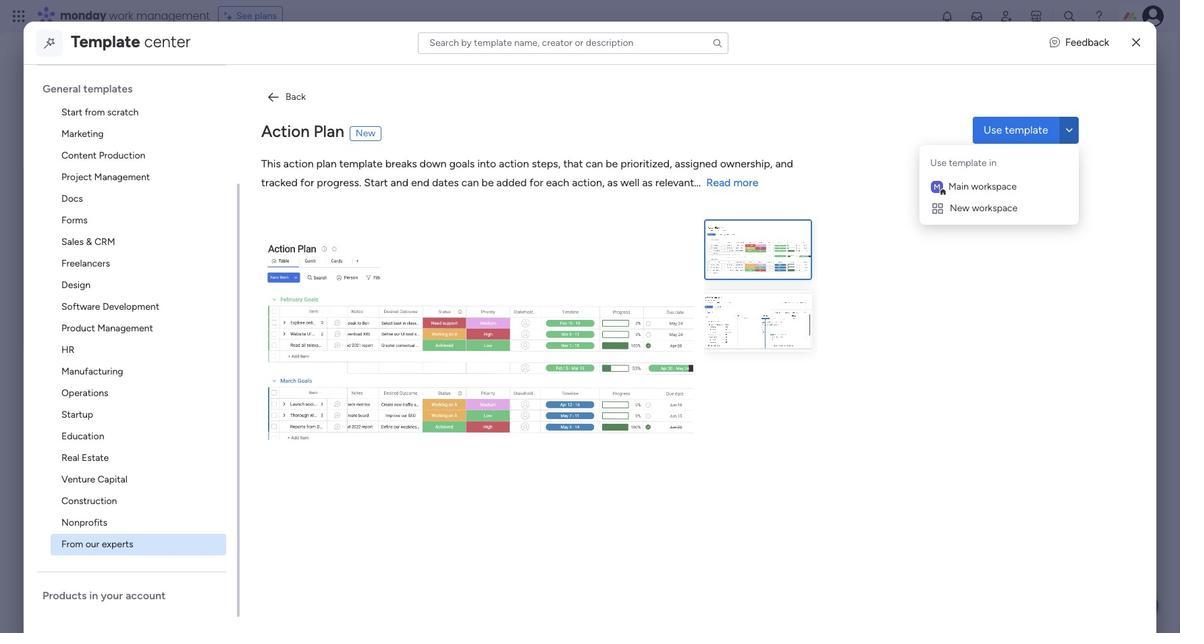 Task type: describe. For each thing, give the bounding box(es) containing it.
see plans
[[236, 10, 277, 22]]

end
[[411, 176, 430, 189]]

1 vertical spatial be
[[482, 176, 494, 189]]

tracked
[[261, 176, 298, 189]]

use for use template in
[[931, 157, 947, 169]]

ownership,
[[721, 157, 773, 170]]

monday work management
[[60, 8, 210, 24]]

kendall parks image
[[1143, 5, 1165, 27]]

new workspace menu item
[[926, 198, 1074, 220]]

software development
[[61, 301, 159, 313]]

management for product management
[[97, 323, 153, 334]]

use template
[[984, 123, 1049, 136]]

steps,
[[532, 157, 561, 170]]

template
[[71, 31, 140, 51]]

template inside this action plan template breaks down goals into action steps, that can be prioritized, assigned ownership, and tracked for progress. start and end dates can be added for each action, as well as relevant
[[340, 157, 383, 170]]

2 as from the left
[[643, 176, 653, 189]]

products in your account heading
[[43, 589, 237, 604]]

in inside heading
[[89, 590, 98, 603]]

... read more
[[695, 176, 759, 189]]

product
[[61, 323, 95, 334]]

workspace for main workspace
[[972, 181, 1017, 193]]

sales & crm
[[61, 236, 115, 248]]

main
[[949, 181, 969, 193]]

feedback
[[1066, 37, 1110, 49]]

start inside this action plan template breaks down goals into action steps, that can be prioritized, assigned ownership, and tracked for progress. start and end dates can be added for each action, as well as relevant
[[364, 176, 388, 189]]

0 vertical spatial can
[[586, 157, 603, 170]]

this action plan template breaks down goals into action steps, that can be prioritized, assigned ownership, and tracked for progress. start and end dates can be added for each action, as well as relevant
[[261, 157, 794, 189]]

capital
[[98, 474, 127, 486]]

search everything image
[[1063, 9, 1077, 23]]

general
[[43, 82, 81, 95]]

prioritized,
[[621, 157, 673, 170]]

monday marketplace image
[[1030, 9, 1044, 23]]

account
[[126, 590, 166, 603]]

content
[[61, 150, 97, 161]]

workspace for new workspace
[[973, 203, 1018, 214]]

products
[[43, 590, 87, 603]]

use for use template
[[984, 123, 1003, 136]]

real
[[61, 453, 79, 464]]

work
[[109, 8, 133, 24]]

Search by template name, creator or description search field
[[418, 32, 729, 54]]

more
[[734, 176, 759, 189]]

education
[[61, 431, 104, 442]]

1 as from the left
[[608, 176, 618, 189]]

project management
[[61, 172, 150, 183]]

action,
[[572, 176, 605, 189]]

products in your account
[[43, 590, 166, 603]]

each
[[546, 176, 570, 189]]

general templates heading
[[43, 82, 237, 97]]

template for use template in
[[950, 157, 987, 169]]

template center
[[71, 31, 191, 51]]

relevant
[[656, 176, 695, 189]]

this
[[261, 157, 281, 170]]

dates
[[432, 176, 459, 189]]

goals
[[450, 157, 475, 170]]

search image
[[713, 37, 724, 48]]

nonprofits
[[61, 517, 107, 529]]

startup
[[61, 409, 93, 421]]

scratch
[[107, 107, 139, 118]]

into
[[478, 157, 497, 170]]

your
[[101, 590, 123, 603]]

0 horizontal spatial can
[[462, 176, 479, 189]]

1 horizontal spatial and
[[776, 157, 794, 170]]

design
[[61, 280, 91, 291]]

action plan
[[261, 121, 344, 141]]

in inside 'menu' menu
[[990, 157, 997, 169]]

v2 user feedback image
[[1050, 35, 1061, 50]]



Task type: locate. For each thing, give the bounding box(es) containing it.
management down production on the top
[[94, 172, 150, 183]]

action
[[261, 121, 310, 141]]

in
[[990, 157, 997, 169], [89, 590, 98, 603]]

close image
[[1133, 38, 1141, 48]]

1 vertical spatial new
[[951, 203, 970, 214]]

project
[[61, 172, 92, 183]]

management for project management
[[94, 172, 150, 183]]

as
[[608, 176, 618, 189], [643, 176, 653, 189]]

1 horizontal spatial new
[[951, 203, 970, 214]]

see
[[236, 10, 252, 22]]

1 horizontal spatial use
[[984, 123, 1003, 136]]

use
[[984, 123, 1003, 136], [931, 157, 947, 169]]

1 horizontal spatial be
[[606, 157, 618, 170]]

list box
[[37, 65, 240, 617]]

venture
[[61, 474, 95, 486]]

use up use template in
[[984, 123, 1003, 136]]

new for new workspace
[[951, 203, 970, 214]]

marketing
[[61, 128, 104, 140]]

action up added
[[499, 157, 530, 170]]

template
[[1006, 123, 1049, 136], [340, 157, 383, 170], [950, 157, 987, 169]]

0 vertical spatial new
[[356, 128, 376, 139]]

0 horizontal spatial as
[[608, 176, 618, 189]]

plans
[[255, 10, 277, 22]]

start left from on the left top
[[61, 107, 82, 118]]

be down the into
[[482, 176, 494, 189]]

select product image
[[12, 9, 26, 23]]

action
[[284, 157, 314, 170], [499, 157, 530, 170]]

new down main
[[951, 203, 970, 214]]

use template in
[[931, 157, 997, 169]]

for left each
[[530, 176, 544, 189]]

0 horizontal spatial be
[[482, 176, 494, 189]]

1 horizontal spatial template
[[950, 157, 987, 169]]

template inside button
[[1006, 123, 1049, 136]]

0 vertical spatial management
[[94, 172, 150, 183]]

and right ownership,
[[776, 157, 794, 170]]

1 vertical spatial can
[[462, 176, 479, 189]]

1 vertical spatial use
[[931, 157, 947, 169]]

...
[[695, 176, 701, 189]]

production
[[99, 150, 145, 161]]

management
[[136, 8, 210, 24]]

None search field
[[418, 32, 729, 54]]

management down development
[[97, 323, 153, 334]]

be
[[606, 157, 618, 170], [482, 176, 494, 189]]

estate
[[82, 453, 109, 464]]

from our experts
[[61, 539, 133, 551]]

from
[[85, 107, 105, 118]]

workspace
[[972, 181, 1017, 193], [973, 203, 1018, 214]]

manufacturing
[[61, 366, 123, 378]]

template inside 'menu' menu
[[950, 157, 987, 169]]

crm
[[94, 236, 115, 248]]

start from scratch
[[61, 107, 139, 118]]

operations
[[61, 388, 108, 399]]

construction
[[61, 496, 117, 507]]

new for new
[[356, 128, 376, 139]]

can up action,
[[586, 157, 603, 170]]

0 horizontal spatial template
[[340, 157, 383, 170]]

new
[[356, 128, 376, 139], [951, 203, 970, 214]]

in left your
[[89, 590, 98, 603]]

for
[[301, 176, 314, 189], [530, 176, 544, 189]]

0 vertical spatial be
[[606, 157, 618, 170]]

notifications image
[[941, 9, 955, 23]]

1 vertical spatial management
[[97, 323, 153, 334]]

0 horizontal spatial start
[[61, 107, 82, 118]]

update feed image
[[971, 9, 984, 23]]

software
[[61, 301, 100, 313]]

use inside button
[[984, 123, 1003, 136]]

0 horizontal spatial action
[[284, 157, 314, 170]]

breaks
[[386, 157, 417, 170]]

start down breaks
[[364, 176, 388, 189]]

real estate
[[61, 453, 109, 464]]

general templates
[[43, 82, 133, 95]]

use up workspace image
[[931, 157, 947, 169]]

as left well
[[608, 176, 618, 189]]

2 horizontal spatial template
[[1006, 123, 1049, 136]]

template up main
[[950, 157, 987, 169]]

sales
[[61, 236, 84, 248]]

1 horizontal spatial start
[[364, 176, 388, 189]]

center
[[144, 31, 191, 51]]

work management templates element
[[37, 102, 237, 556]]

1 for from the left
[[301, 176, 314, 189]]

down
[[420, 157, 447, 170]]

menu menu
[[926, 151, 1074, 220]]

1 horizontal spatial as
[[643, 176, 653, 189]]

0 vertical spatial use
[[984, 123, 1003, 136]]

from
[[61, 539, 83, 551]]

action up tracked at the top left
[[284, 157, 314, 170]]

0 vertical spatial start
[[61, 107, 82, 118]]

progress.
[[317, 176, 362, 189]]

help image
[[1093, 9, 1107, 23]]

read
[[707, 176, 731, 189]]

0 vertical spatial workspace
[[972, 181, 1017, 193]]

forms
[[61, 215, 88, 226]]

1 horizontal spatial for
[[530, 176, 544, 189]]

start inside "work management templates" element
[[61, 107, 82, 118]]

can
[[586, 157, 603, 170], [462, 176, 479, 189]]

2 for from the left
[[530, 176, 544, 189]]

venture capital
[[61, 474, 127, 486]]

workspace inside menu item
[[972, 181, 1017, 193]]

template up progress.
[[340, 157, 383, 170]]

workspace up new workspace menu item
[[972, 181, 1017, 193]]

plan
[[314, 121, 344, 141]]

hr
[[61, 345, 74, 356]]

development
[[103, 301, 159, 313]]

template up 'menu' menu
[[1006, 123, 1049, 136]]

freelancers
[[61, 258, 110, 270]]

invite members image
[[1001, 9, 1014, 23]]

1 vertical spatial start
[[364, 176, 388, 189]]

1 horizontal spatial can
[[586, 157, 603, 170]]

back
[[286, 91, 306, 103]]

0 vertical spatial and
[[776, 157, 794, 170]]

0 vertical spatial in
[[990, 157, 997, 169]]

feedback link
[[1050, 35, 1110, 50]]

&
[[86, 236, 92, 248]]

that
[[564, 157, 583, 170]]

in up main workspace menu item
[[990, 157, 997, 169]]

template for use template
[[1006, 123, 1049, 136]]

management
[[94, 172, 150, 183], [97, 323, 153, 334]]

experts
[[102, 539, 133, 551]]

0 horizontal spatial in
[[89, 590, 98, 603]]

1 horizontal spatial action
[[499, 157, 530, 170]]

see plans button
[[218, 6, 283, 26]]

1 action from the left
[[284, 157, 314, 170]]

1 vertical spatial in
[[89, 590, 98, 603]]

main workspace
[[949, 181, 1017, 193]]

list box containing general templates
[[37, 65, 240, 617]]

content production
[[61, 150, 145, 161]]

assigned
[[675, 157, 718, 170]]

well
[[621, 176, 640, 189]]

m
[[934, 182, 941, 192]]

and
[[776, 157, 794, 170], [391, 176, 409, 189]]

as right well
[[643, 176, 653, 189]]

templates
[[83, 82, 133, 95]]

our
[[86, 539, 100, 551]]

0 horizontal spatial for
[[301, 176, 314, 189]]

0 horizontal spatial use
[[931, 157, 947, 169]]

new workspace
[[951, 203, 1018, 214]]

main workspace menu item
[[926, 176, 1074, 198]]

workspace inside menu item
[[973, 203, 1018, 214]]

be left prioritized,
[[606, 157, 618, 170]]

0 horizontal spatial new
[[356, 128, 376, 139]]

for right tracked at the top left
[[301, 176, 314, 189]]

1 vertical spatial workspace
[[973, 203, 1018, 214]]

monday
[[60, 8, 106, 24]]

workspace image
[[932, 180, 944, 194]]

new workspace image
[[932, 202, 945, 216]]

workspace down main workspace menu item
[[973, 203, 1018, 214]]

added
[[497, 176, 527, 189]]

plan
[[317, 157, 337, 170]]

product management
[[61, 323, 153, 334]]

use inside 'menu' menu
[[931, 157, 947, 169]]

can down goals on the left top
[[462, 176, 479, 189]]

2 action from the left
[[499, 157, 530, 170]]

1 vertical spatial and
[[391, 176, 409, 189]]

1 horizontal spatial in
[[990, 157, 997, 169]]

use template button
[[974, 117, 1060, 144]]

back button
[[261, 86, 311, 108]]

new right plan on the top
[[356, 128, 376, 139]]

docs
[[61, 193, 83, 205]]

0 horizontal spatial and
[[391, 176, 409, 189]]

and down breaks
[[391, 176, 409, 189]]

new inside menu item
[[951, 203, 970, 214]]

start
[[61, 107, 82, 118], [364, 176, 388, 189]]



Task type: vqa. For each thing, say whether or not it's contained in the screenshot.
Do
no



